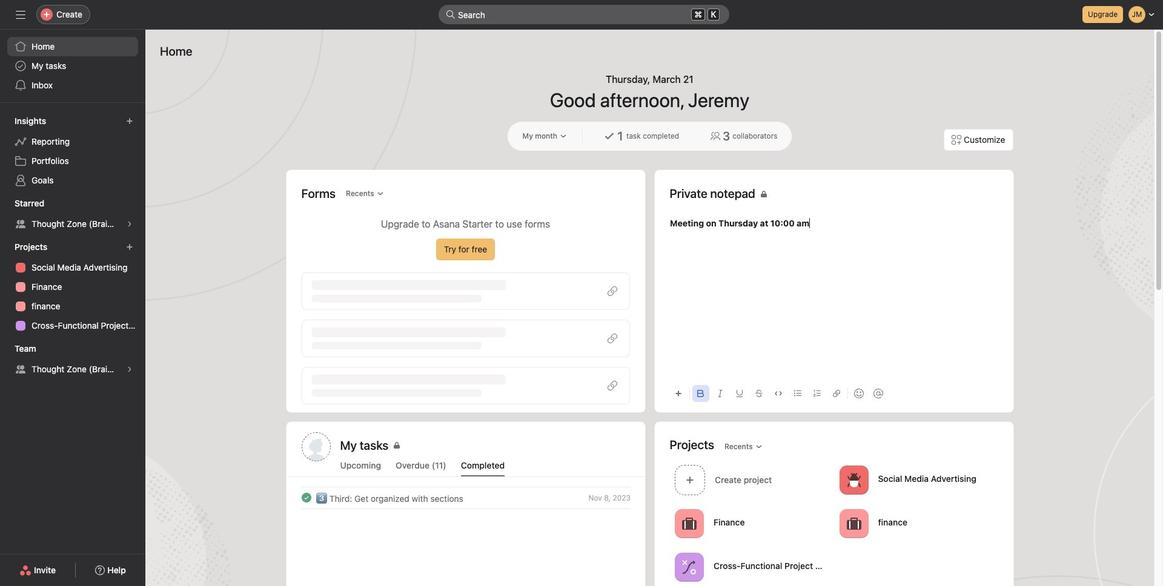 Task type: locate. For each thing, give the bounding box(es) containing it.
see details, thought zone (brainstorm space) image for teams element
[[126, 366, 133, 373]]

0 vertical spatial see details, thought zone (brainstorm space) image
[[126, 221, 133, 228]]

strikethrough image
[[755, 390, 762, 397]]

bulleted list image
[[794, 390, 801, 397]]

insert an object image
[[675, 390, 682, 397]]

briefcase image
[[682, 516, 696, 531]]

completed image
[[299, 491, 314, 505]]

Search tasks, projects, and more text field
[[439, 5, 729, 24]]

add profile photo image
[[301, 433, 330, 462]]

underline image
[[736, 390, 743, 397]]

1 see details, thought zone (brainstorm space) image from the top
[[126, 221, 133, 228]]

1 vertical spatial see details, thought zone (brainstorm space) image
[[126, 366, 133, 373]]

see details, thought zone (brainstorm space) image inside starred element
[[126, 221, 133, 228]]

2 see details, thought zone (brainstorm space) image from the top
[[126, 366, 133, 373]]

toolbar
[[670, 380, 998, 407]]

emoji image
[[854, 389, 864, 399]]

line_and_symbols image
[[682, 560, 696, 575]]

see details, thought zone (brainstorm space) image inside teams element
[[126, 366, 133, 373]]

see details, thought zone (brainstorm space) image
[[126, 221, 133, 228], [126, 366, 133, 373]]

numbered list image
[[813, 390, 821, 397]]

list item
[[670, 462, 834, 499], [287, 487, 645, 509]]

bug image
[[846, 473, 861, 487]]

teams element
[[0, 338, 145, 382]]

briefcase image
[[846, 516, 861, 531]]

global element
[[0, 30, 145, 102]]

Completed checkbox
[[299, 491, 314, 505]]

code image
[[775, 390, 782, 397]]

insights element
[[0, 110, 145, 193]]

italics image
[[716, 390, 724, 397]]

None field
[[439, 5, 729, 24]]



Task type: vqa. For each thing, say whether or not it's contained in the screenshot.
briefcase icon
yes



Task type: describe. For each thing, give the bounding box(es) containing it.
link image
[[833, 390, 840, 397]]

prominent image
[[446, 10, 456, 19]]

see details, thought zone (brainstorm space) image for starred element
[[126, 221, 133, 228]]

at mention image
[[873, 389, 883, 399]]

starred element
[[0, 193, 145, 236]]

new insights image
[[126, 118, 133, 125]]

projects element
[[0, 236, 145, 338]]

new project or portfolio image
[[126, 244, 133, 251]]

1 horizontal spatial list item
[[670, 462, 834, 499]]

hide sidebar image
[[16, 10, 25, 19]]

bold image
[[697, 390, 704, 397]]

0 horizontal spatial list item
[[287, 487, 645, 509]]



